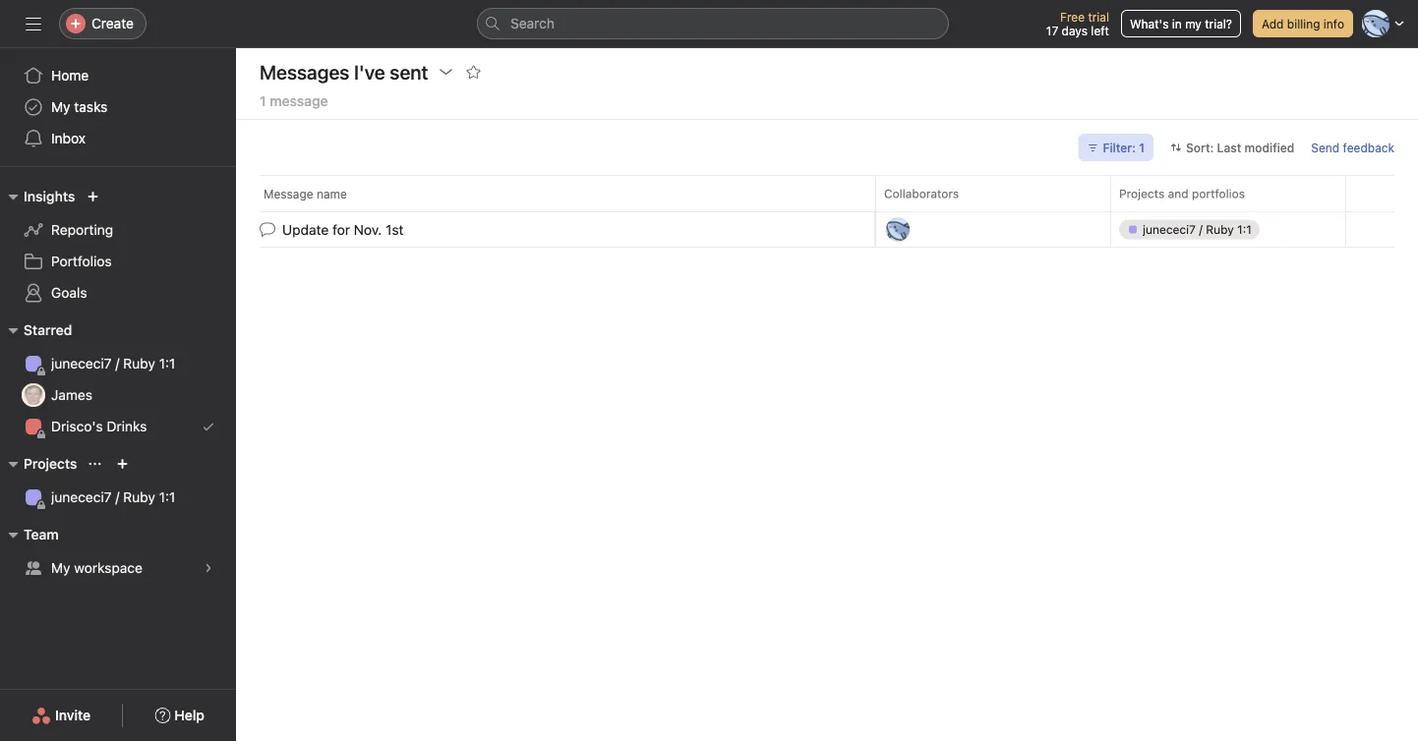Task type: describe. For each thing, give the bounding box(es) containing it.
add billing info button
[[1253, 10, 1353, 37]]

help
[[174, 708, 205, 724]]

starred element
[[0, 313, 236, 447]]

message
[[264, 187, 313, 201]]

global element
[[0, 48, 236, 166]]

update for nov. 1st
[[282, 222, 404, 238]]

free trial 17 days left
[[1046, 10, 1109, 37]]

modified
[[1245, 141, 1295, 154]]

tasks
[[74, 99, 108, 115]]

billing
[[1287, 17, 1320, 30]]

inbox
[[51, 130, 86, 147]]

help button
[[142, 698, 217, 734]]

projects element
[[0, 447, 236, 517]]

portfolios
[[1192, 187, 1245, 201]]

junececi7 for junececi7 / ruby 1:1 link inside projects element
[[51, 489, 112, 506]]

feedback
[[1343, 141, 1395, 154]]

1 inside button
[[1139, 141, 1145, 154]]

invite
[[55, 708, 91, 724]]

junececi7 / ruby 1:1 link inside starred "element"
[[12, 348, 224, 380]]

what's
[[1130, 17, 1169, 30]]

junececi7 / ruby 1:1 link inside projects element
[[12, 482, 224, 513]]

reporting
[[51, 222, 113, 238]]

invite button
[[19, 698, 103, 734]]

team
[[24, 527, 59, 543]]

actions image
[[438, 64, 454, 80]]

james
[[51, 387, 92, 403]]

projects and portfolios
[[1119, 187, 1245, 201]]

collaborators column header
[[875, 175, 1116, 211]]

insights element
[[0, 179, 236, 313]]

for
[[332, 222, 350, 238]]

drisco's drinks link
[[12, 411, 224, 443]]

1 inside button
[[260, 93, 266, 109]]

message
[[270, 93, 328, 109]]

projects for projects
[[24, 456, 77, 472]]

filter: 1
[[1103, 141, 1145, 154]]

insights
[[24, 188, 75, 205]]

my workspace
[[51, 560, 143, 576]]

search
[[510, 15, 555, 31]]

1 message
[[260, 93, 328, 109]]

portfolios link
[[12, 246, 224, 277]]

left
[[1091, 24, 1109, 37]]

what's in my trial?
[[1130, 17, 1232, 30]]

i've sent
[[354, 60, 428, 83]]

search button
[[477, 8, 949, 39]]

inbox link
[[12, 123, 224, 154]]

17
[[1046, 24, 1059, 37]]

my for my workspace
[[51, 560, 70, 576]]

/ inside starred "element"
[[115, 356, 119, 372]]

starred
[[24, 322, 72, 338]]

messages
[[260, 60, 350, 83]]

create button
[[59, 8, 147, 39]]

goals
[[51, 285, 87, 301]]

1:1 inside projects element
[[159, 489, 175, 506]]

ruby inside projects element
[[123, 489, 155, 506]]

my tasks link
[[12, 91, 224, 123]]

add billing info
[[1262, 17, 1345, 30]]

projects and portfolios column header
[[1110, 175, 1351, 211]]

home link
[[12, 60, 224, 91]]

message name
[[264, 187, 347, 201]]

junececi7 / ruby 1:1 inside projects element
[[51, 489, 175, 506]]

1st
[[386, 222, 404, 238]]

teams element
[[0, 517, 236, 588]]

messages i've sent
[[260, 60, 428, 83]]

new image
[[87, 191, 99, 203]]



Task type: locate. For each thing, give the bounding box(es) containing it.
junececi7 / ruby 1:1 link
[[12, 348, 224, 380], [12, 482, 224, 513]]

junececi7 for junececi7 / ruby 1:1 link inside starred "element"
[[51, 356, 112, 372]]

trial
[[1088, 10, 1109, 24]]

1 vertical spatial junececi7
[[51, 489, 112, 506]]

collaborators
[[884, 187, 959, 201]]

projects inside column header
[[1119, 187, 1165, 201]]

projects left and
[[1119, 187, 1165, 201]]

my workspace link
[[12, 553, 224, 584]]

1 vertical spatial junececi7 / ruby 1:1 link
[[12, 482, 224, 513]]

2 ruby from the top
[[123, 489, 155, 506]]

1 message button
[[260, 93, 328, 119]]

1 junececi7 / ruby 1:1 from the top
[[51, 356, 175, 372]]

add
[[1262, 17, 1284, 30]]

home
[[51, 67, 89, 84]]

update
[[282, 222, 329, 238]]

projects button
[[0, 452, 77, 476]]

2 1:1 from the top
[[159, 489, 175, 506]]

projects
[[1119, 187, 1165, 201], [24, 456, 77, 472]]

my inside my tasks link
[[51, 99, 70, 115]]

send feedback
[[1311, 141, 1395, 154]]

0 vertical spatial 1
[[260, 93, 266, 109]]

junececi7 / ruby 1:1
[[51, 356, 175, 372], [51, 489, 175, 506]]

ruby up drinks
[[123, 356, 155, 372]]

/ down new project or portfolio image
[[115, 489, 119, 506]]

1 junececi7 / ruby 1:1 link from the top
[[12, 348, 224, 380]]

1 vertical spatial junececi7 / ruby 1:1
[[51, 489, 175, 506]]

conversation name for update for nov. 1st cell
[[236, 211, 875, 248]]

0 vertical spatial junececi7 / ruby 1:1
[[51, 356, 175, 372]]

filter: 1 button
[[1078, 134, 1154, 161]]

1:1 up the teams element
[[159, 489, 175, 506]]

filter:
[[1103, 141, 1136, 154]]

ruby
[[123, 356, 155, 372], [123, 489, 155, 506]]

1 vertical spatial 1
[[1139, 141, 1145, 154]]

show options, current sort, top image
[[89, 458, 101, 470]]

1 vertical spatial ruby
[[123, 489, 155, 506]]

1 horizontal spatial 1
[[1139, 141, 1145, 154]]

1:1 up the drisco's drinks 'link'
[[159, 356, 175, 372]]

0 vertical spatial my
[[51, 99, 70, 115]]

junececi7 / ruby 1:1 link down new project or portfolio image
[[12, 482, 224, 513]]

1
[[260, 93, 266, 109], [1139, 141, 1145, 154]]

trial?
[[1205, 17, 1232, 30]]

add to starred image
[[466, 64, 481, 80]]

hide sidebar image
[[26, 16, 41, 31]]

1 ruby from the top
[[123, 356, 155, 372]]

my down team at the bottom left of the page
[[51, 560, 70, 576]]

1 vertical spatial projects
[[24, 456, 77, 472]]

my tasks
[[51, 99, 108, 115]]

1 vertical spatial 1:1
[[159, 489, 175, 506]]

0 vertical spatial 1:1
[[159, 356, 175, 372]]

see details, my workspace image
[[203, 563, 214, 574]]

sort: last modified
[[1186, 141, 1295, 154]]

insights button
[[0, 185, 75, 209]]

/ up the drisco's drinks 'link'
[[115, 356, 119, 372]]

ruby down new project or portfolio image
[[123, 489, 155, 506]]

nov.
[[354, 222, 382, 238]]

my left tasks
[[51, 99, 70, 115]]

0 vertical spatial projects
[[1119, 187, 1165, 201]]

junececi7
[[51, 356, 112, 372], [51, 489, 112, 506]]

projects left show options, current sort, top image
[[24, 456, 77, 472]]

1 / from the top
[[115, 356, 119, 372]]

2 junececi7 / ruby 1:1 link from the top
[[12, 482, 224, 513]]

junececi7 inside starred "element"
[[51, 356, 112, 372]]

row containing message name
[[236, 175, 1418, 211]]

reporting link
[[12, 214, 224, 246]]

drinks
[[107, 419, 147, 435]]

create
[[91, 15, 134, 31]]

last
[[1217, 141, 1242, 154]]

starred button
[[0, 319, 72, 342]]

1 left message on the left of page
[[260, 93, 266, 109]]

1 1:1 from the top
[[159, 356, 175, 372]]

and
[[1168, 187, 1189, 201]]

team button
[[0, 523, 59, 547]]

my for my tasks
[[51, 99, 70, 115]]

0 vertical spatial junececi7 / ruby 1:1 link
[[12, 348, 224, 380]]

1:1 inside starred "element"
[[159, 356, 175, 372]]

my inside my workspace link
[[51, 560, 70, 576]]

1 horizontal spatial projects
[[1119, 187, 1165, 201]]

sort:
[[1186, 141, 1214, 154]]

0 horizontal spatial projects
[[24, 456, 77, 472]]

1 vertical spatial my
[[51, 560, 70, 576]]

ja
[[27, 389, 40, 402]]

send
[[1311, 141, 1340, 154]]

/ inside projects element
[[115, 489, 119, 506]]

my
[[51, 99, 70, 115], [51, 560, 70, 576]]

2 / from the top
[[115, 489, 119, 506]]

row
[[236, 175, 1418, 211], [260, 210, 1395, 212]]

update for nov. 1st row
[[236, 210, 1418, 249]]

junececi7 / ruby 1:1 up the james
[[51, 356, 175, 372]]

name
[[317, 187, 347, 201]]

1 my from the top
[[51, 99, 70, 115]]

2 junececi7 from the top
[[51, 489, 112, 506]]

cell
[[1110, 211, 1346, 248]]

portfolios
[[51, 253, 112, 269]]

free
[[1060, 10, 1085, 24]]

junececi7 / ruby 1:1 down new project or portfolio image
[[51, 489, 175, 506]]

/
[[115, 356, 119, 372], [115, 489, 119, 506]]

2 my from the top
[[51, 560, 70, 576]]

junececi7 / ruby 1:1 link up the james
[[12, 348, 224, 380]]

ruby inside starred "element"
[[123, 356, 155, 372]]

drisco's drinks
[[51, 419, 147, 435]]

projects for projects and portfolios
[[1119, 187, 1165, 201]]

2 junececi7 / ruby 1:1 from the top
[[51, 489, 175, 506]]

goals link
[[12, 277, 224, 309]]

1:1
[[159, 356, 175, 372], [159, 489, 175, 506]]

junececi7 inside projects element
[[51, 489, 112, 506]]

drisco's
[[51, 419, 103, 435]]

in
[[1172, 17, 1182, 30]]

new project or portfolio image
[[116, 458, 128, 470]]

sort: last modified button
[[1162, 134, 1304, 161]]

info
[[1324, 17, 1345, 30]]

days
[[1062, 24, 1088, 37]]

1 junececi7 from the top
[[51, 356, 112, 372]]

send feedback link
[[1311, 139, 1395, 156]]

search list box
[[477, 8, 949, 39]]

1 right filter:
[[1139, 141, 1145, 154]]

0 vertical spatial /
[[115, 356, 119, 372]]

workspace
[[74, 560, 143, 576]]

0 vertical spatial ruby
[[123, 356, 155, 372]]

projects inside dropdown button
[[24, 456, 77, 472]]

1 vertical spatial /
[[115, 489, 119, 506]]

my
[[1185, 17, 1202, 30]]

junececi7 / ruby 1:1 inside starred "element"
[[51, 356, 175, 372]]

junececi7 down show options, current sort, top image
[[51, 489, 112, 506]]

what's in my trial? button
[[1121, 10, 1241, 37]]

0 horizontal spatial 1
[[260, 93, 266, 109]]

0 vertical spatial junececi7
[[51, 356, 112, 372]]

junececi7 up the james
[[51, 356, 112, 372]]

message name column header
[[260, 175, 881, 211]]



Task type: vqa. For each thing, say whether or not it's contained in the screenshot.
DRINKS
yes



